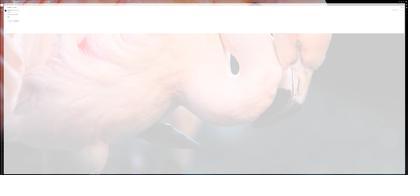 Task type: describe. For each thing, give the bounding box(es) containing it.
glimmer giggles link
[[4, 162, 11, 163]]

garbage
[[4, 156, 8, 157]]

euphoria for euphoria bubbles
[[4, 135, 8, 136]]

1 tara from the top
[[9, 12, 11, 13]]

ethereal link
[[4, 131, 8, 132]]

government
[[4, 172, 9, 174]]

inbox
[[4, 10, 7, 11]]

more image
[[34, 5, 35, 6]]

radiant
[[9, 86, 12, 87]]

bubbles link
[[4, 69, 7, 70]]

add to tasks image
[[24, 5, 26, 6]]

giggles
[[8, 162, 11, 163]]

alcohol link
[[4, 28, 7, 29]]

elixir aurora link
[[4, 119, 9, 120]]

aurora whispers
[[4, 49, 11, 50]]

drafts
[[4, 20, 7, 21]]

glimmer for glimmer jubilee
[[4, 164, 8, 165]]

dessert for dessert link
[[4, 102, 8, 103]]

elixir for elixir aurora
[[4, 119, 6, 120]]

dazzle tranquil
[[4, 90, 10, 91]]

aurora bubbles
[[4, 45, 10, 46]]

enigma link
[[4, 123, 7, 124]]

dessert button
[[17, 9, 20, 10]]

attachments to review link
[[4, 34, 13, 35]]

labels image
[[31, 5, 32, 6]]

ethereal
[[4, 131, 8, 132]]

demographic data link
[[4, 100, 12, 101]]

delight ocean link
[[4, 98, 10, 99]]

elixir for elixir link
[[4, 117, 6, 118]]

clear search image
[[57, 1, 60, 3]]

blossom
[[4, 63, 8, 64]]

whispers for enigma whispers
[[7, 129, 11, 130]]

cozy
[[4, 82, 6, 83]]

dazzle tranquil link
[[4, 90, 10, 91]]

euphoria bubbles
[[4, 135, 11, 136]]

blissful for blissful tranquil
[[4, 61, 7, 62]]

dewdrop dazzle link
[[4, 106, 11, 108]]

delicious food link
[[4, 92, 10, 93]]

enigma for enigma crystalline
[[4, 127, 7, 128]]

euphoria for euphoria glimmer
[[4, 137, 8, 139]]

cascade mirage
[[4, 76, 11, 77]]

bliss link
[[4, 55, 6, 56]]

enchanted
[[4, 121, 9, 122]]

demographic data
[[4, 100, 12, 101]]

fail link
[[4, 139, 6, 141]]

glimmer jubilee link
[[4, 164, 11, 165]]

review
[[11, 34, 13, 35]]

search mail image
[[17, 1, 19, 3]]

enigma for enigma cherish
[[4, 125, 7, 126]]

attachments to review
[[4, 34, 13, 35]]

crystalline radiant
[[4, 86, 12, 87]]

0 vertical spatial cherish
[[4, 80, 7, 81]]

cherish aurora
[[4, 80, 10, 81]]

glisten link
[[4, 166, 7, 167]]

awe link
[[4, 51, 6, 52]]

elixir aurora
[[4, 119, 9, 120]]

yt link
[[4, 36, 5, 37]]

blossom link
[[4, 63, 8, 64]]

aurora solace link
[[4, 47, 10, 48]]

thanks, tara
[[9, 20, 12, 23]]

sent link
[[4, 16, 6, 17]]

dewdrop dazzle
[[4, 106, 11, 108]]

cascade mirage link
[[4, 76, 11, 77]]

1 vertical spatial breeze
[[4, 67, 7, 68]]

buy
[[4, 71, 6, 73]]

amazing link
[[4, 32, 8, 33]]

glimmer for glimmer giggles
[[4, 162, 8, 163]]

euphoria bubbles link
[[4, 135, 11, 136]]

sent
[[4, 16, 6, 17]]

thanks,
[[9, 20, 12, 21]]

grace
[[4, 175, 7, 176]]

serenity
[[7, 170, 11, 172]]

yt
[[4, 36, 5, 37]]

archive image
[[9, 5, 11, 6]]

schultz
[[11, 12, 15, 13]]

data for demographic data
[[10, 100, 12, 101]]

aurora link
[[4, 38, 7, 40]]

enchanted link
[[4, 121, 9, 122]]

fail
[[4, 139, 6, 141]]

big data link
[[4, 53, 8, 54]]

cherish aurora link
[[4, 80, 10, 81]]

aurora for aurora solace
[[4, 47, 7, 48]]

breeze for dreamy breeze
[[8, 113, 10, 114]]

government link
[[4, 172, 9, 174]]

buy this
[[4, 71, 8, 73]]

bliss lush link
[[4, 57, 8, 58]]

dreamy for dreamy link
[[4, 111, 7, 112]]

aurora for aurora whispers
[[4, 49, 7, 50]]

aurora down crystalline radiant link
[[7, 88, 10, 89]]

enigma crystalline link
[[4, 127, 12, 128]]

aurora for aurora breeze
[[4, 40, 7, 42]]

delight harmony link
[[4, 96, 11, 97]]

glimmer down euphoria bubbles link
[[8, 137, 11, 139]]

calm link
[[4, 73, 6, 75]]

moonbeam
[[6, 82, 11, 83]]

glimmer link
[[4, 160, 8, 161]]

2 vertical spatial crystalline
[[7, 127, 12, 128]]

delete image
[[15, 5, 16, 6]]

snoozed
[[4, 14, 8, 15]]

buy this link
[[4, 71, 8, 73]]

aurora for aurora breze
[[4, 43, 7, 44]]

big data
[[4, 53, 8, 54]]

mirage
[[8, 76, 11, 77]]

main menu image
[[2, 1, 3, 3]]

dewdrop for the dewdrop link at the bottom left
[[4, 104, 8, 106]]

scheduled
[[4, 18, 9, 19]]

this
[[6, 71, 8, 73]]

aurora up moonbeam at top left
[[7, 80, 10, 81]]

blissful tranquil
[[4, 61, 10, 62]]

dreamy link
[[4, 111, 7, 112]]



Task type: locate. For each thing, give the bounding box(es) containing it.
None search field
[[17, 1, 63, 4]]

aurora breze link
[[4, 43, 9, 44]]

data for big data
[[6, 53, 8, 54]]

glimmer for the 'glimmer' link
[[4, 160, 8, 161]]

enigma whispers
[[4, 129, 11, 130]]

report spam image
[[12, 5, 13, 6]]

dreamy down dreamy link
[[4, 113, 7, 114]]

glisten for glisten serenity
[[4, 170, 7, 172]]

tara inside thanks, tara
[[9, 22, 11, 23]]

0 vertical spatial data
[[6, 53, 8, 54]]

blissful for blissful serene
[[4, 59, 7, 60]]

0 horizontal spatial dessert
[[4, 102, 8, 103]]

to taylor
[[9, 14, 12, 15]]

breeze link
[[4, 67, 7, 68]]

0 horizontal spatial cherish
[[4, 80, 7, 81]]

bradley
[[4, 65, 7, 66]]

2023
[[6, 142, 8, 143]]

0 vertical spatial dewdrop
[[4, 104, 8, 106]]

to left review on the top left
[[10, 34, 10, 35]]

dreamy breeze
[[4, 113, 10, 114]]

0 vertical spatial euphoria
[[4, 133, 8, 134]]

dewdrop down dessert link
[[4, 104, 8, 106]]

delight for delight link
[[4, 94, 7, 95]]

serene
[[7, 59, 10, 60]]

bliss for bliss lush
[[4, 57, 6, 58]]

aurora for aurora bubbles
[[4, 45, 7, 46]]

glisten
[[4, 166, 7, 167], [4, 168, 7, 169], [4, 170, 7, 172]]

elixir down the eerew
[[4, 117, 6, 118]]

tranquil for blissful tranquil
[[7, 61, 10, 62]]

enigma for enigma whispers
[[4, 129, 7, 130]]

1 vertical spatial blissful
[[4, 61, 7, 62]]

1 vertical spatial to
[[10, 34, 10, 35]]

1 vertical spatial dreamy
[[4, 113, 7, 114]]

dewdrop for dewdrop dazzle
[[4, 106, 8, 108]]

tara
[[9, 12, 11, 13], [9, 22, 11, 23]]

euphoria up fail link
[[4, 137, 8, 139]]

enigma
[[4, 123, 7, 124], [4, 125, 7, 126], [4, 127, 7, 128], [4, 129, 7, 130]]

aurora down aurora breeze
[[4, 43, 7, 44]]

1 vertical spatial dazzle
[[4, 90, 7, 91]]

bliss for bliss link
[[4, 55, 6, 56]]

show details image
[[13, 14, 13, 14]]

cherish down check in link
[[4, 80, 7, 81]]

alert
[[4, 30, 7, 31]]

delight up 'demographic'
[[4, 98, 7, 99]]

check
[[4, 78, 7, 79]]

1 vertical spatial data
[[10, 100, 12, 101]]

4 enigma from the top
[[4, 129, 7, 130]]

1 vertical spatial tranquil
[[7, 90, 10, 91]]

2 dewdrop from the top
[[4, 106, 8, 108]]

1 vertical spatial cherish
[[7, 125, 11, 126]]

enigma cherish link
[[4, 125, 11, 126]]

snooze image
[[22, 5, 23, 6]]

0 vertical spatial dazzle
[[4, 88, 7, 89]]

scheduled link
[[4, 18, 9, 19]]

2 tara from the top
[[9, 22, 11, 23]]

2 bliss from the top
[[4, 57, 6, 58]]

bubbles for euphoria bubbles
[[8, 135, 11, 136]]

glisten down glisten link
[[4, 168, 7, 169]]

dessert inside button
[[17, 9, 20, 10]]

crystalline up enigma whispers
[[7, 127, 12, 128]]

eerew
[[4, 115, 7, 116]]

1 vertical spatial bubbles
[[4, 69, 7, 70]]

data right 'demographic'
[[10, 100, 12, 101]]

inbox link
[[4, 10, 7, 11]]

0 vertical spatial dreamy
[[4, 111, 7, 112]]

tara up to taylor
[[9, 12, 11, 13]]

check in
[[4, 78, 8, 79]]

glisten joyful
[[4, 168, 10, 169]]

delight
[[4, 94, 7, 95], [4, 96, 7, 97], [4, 98, 7, 99]]

2 enigma from the top
[[4, 125, 7, 126]]

aurora for aurora "link"
[[4, 38, 7, 40]]

breze
[[7, 43, 9, 44]]

glisten up government
[[4, 170, 7, 172]]

bubbles up buy this link
[[4, 69, 7, 70]]

1 vertical spatial dessert
[[4, 102, 8, 103]]

dazzle
[[4, 88, 7, 89], [4, 90, 7, 91], [8, 106, 11, 108]]

2 vertical spatial dazzle
[[8, 106, 11, 108]]

blissful serene link
[[4, 59, 10, 60]]

snoozed link
[[4, 14, 8, 15]]

bliss down big
[[4, 55, 6, 56]]

elixir down elixir link
[[4, 119, 6, 120]]

delight down delight link
[[4, 96, 7, 97]]

crystalline for crystalline radiant
[[4, 86, 8, 87]]

2 dreamy from the top
[[4, 113, 7, 114]]

dreamy
[[4, 111, 7, 112], [4, 113, 7, 114]]

0 vertical spatial to
[[9, 14, 10, 15]]

0 vertical spatial bubbles
[[7, 45, 10, 46]]

blissful down "bliss lush"
[[4, 59, 7, 60]]

back to starred image
[[6, 5, 7, 6]]

aurora
[[4, 38, 7, 40], [4, 40, 7, 42], [4, 43, 7, 44], [4, 45, 7, 46], [4, 47, 7, 48], [4, 49, 7, 50], [7, 80, 10, 81], [7, 88, 10, 89], [6, 119, 9, 120]]

bradley link
[[4, 65, 7, 66]]

awe
[[4, 51, 6, 52]]

dewdrop down the dewdrop link at the bottom left
[[4, 106, 8, 108]]

gmail image
[[4, 1, 11, 3]]

tranquil down serene
[[7, 61, 10, 62]]

1 dreamy from the top
[[4, 111, 7, 112]]

aurora up enchanted link
[[6, 119, 9, 120]]

1 vertical spatial tara
[[9, 22, 11, 23]]

dazzle for dazzle aurora
[[4, 88, 7, 89]]

blissful
[[4, 59, 7, 60], [4, 61, 7, 62]]

2 glisten from the top
[[4, 168, 7, 169]]

2 vertical spatial breeze
[[8, 113, 10, 114]]

crystalline
[[4, 84, 8, 85], [4, 86, 8, 87], [7, 127, 12, 128]]

tranquil for dazzle tranquil
[[7, 90, 10, 91]]

bubbles up euphoria glimmer
[[8, 135, 11, 136]]

glisten joyful link
[[4, 168, 10, 169]]

aurora breeze
[[4, 40, 10, 42]]

2 delight from the top
[[4, 96, 7, 97]]

2 blissful from the top
[[4, 61, 7, 62]]

data right big
[[6, 53, 8, 54]]

1 vertical spatial glisten
[[4, 168, 7, 169]]

food
[[8, 92, 10, 93]]

attachments
[[4, 34, 9, 35]]

starred
[[4, 12, 7, 13]]

whispers for aurora whispers
[[7, 49, 11, 50]]

2 euphoria from the top
[[4, 135, 8, 136]]

aurora down aurora breze
[[4, 45, 7, 46]]

whispers down enigma crystalline link
[[7, 129, 11, 130]]

0 vertical spatial whispers
[[7, 49, 11, 50]]

0 horizontal spatial data
[[6, 53, 8, 54]]

crystalline for the "crystalline" link
[[4, 84, 8, 85]]

dazzle aurora link
[[4, 88, 10, 89]]

bubbles for aurora bubbles
[[7, 45, 10, 46]]

enigma cherish
[[4, 125, 11, 126]]

0 vertical spatial dessert
[[17, 9, 20, 10]]

dessert for dessert button
[[17, 9, 20, 10]]

aurora bubbles link
[[4, 45, 10, 46]]

1 horizontal spatial data
[[10, 100, 12, 101]]

bliss
[[4, 55, 6, 56], [4, 57, 6, 58]]

euphoria for euphoria "link"
[[4, 133, 8, 134]]

glisten serenity link
[[4, 170, 11, 172]]

glisten up glisten joyful link
[[4, 166, 7, 167]]

1 elixir from the top
[[4, 117, 6, 118]]

aurora down aurora "link"
[[4, 40, 7, 42]]

ger
[[4, 158, 6, 159]]

funday
[[4, 154, 7, 155]]

aurora down aurora bubbles
[[4, 47, 7, 48]]

glisten serenity
[[4, 170, 11, 172]]

navigation
[[0, 4, 15, 176]]

3 delight from the top
[[4, 98, 7, 99]]

0 vertical spatial breeze
[[7, 40, 10, 42]]

cherish up the enigma crystalline
[[7, 125, 11, 126]]

1 vertical spatial euphoria
[[4, 135, 8, 136]]

1 delight from the top
[[4, 94, 7, 95]]

2 elixir from the top
[[4, 119, 6, 120]]

2 vertical spatial glisten
[[4, 170, 7, 172]]

bubbles
[[7, 45, 10, 46], [4, 69, 7, 70], [8, 135, 11, 136]]

crystalline down the "crystalline" link
[[4, 86, 8, 87]]

drafts link
[[4, 20, 7, 21]]

delight for delight ocean
[[4, 98, 7, 99]]

tranquil up 'food'
[[7, 90, 10, 91]]

delight for delight harmony
[[4, 96, 7, 97]]

enigma up ethereal link
[[4, 129, 7, 130]]

dreamy breeze link
[[4, 113, 10, 114]]

0 vertical spatial tara
[[9, 12, 11, 13]]

aurora up awe
[[4, 49, 7, 50]]

elixir link
[[4, 117, 6, 118]]

glisten for glisten joyful
[[4, 168, 7, 169]]

enigma for enigma link
[[4, 123, 7, 124]]

ocean
[[7, 98, 10, 99]]

Search mail text field
[[19, 1, 57, 3]]

0 vertical spatial glisten
[[4, 166, 7, 167]]

aurora breeze link
[[4, 40, 10, 42]]

dazzle aurora
[[4, 88, 10, 89]]

whispers down the solace
[[7, 49, 11, 50]]

move to inbox image
[[28, 5, 30, 6]]

glisten for glisten link
[[4, 166, 7, 167]]

enigma down enigma cherish at the left of the page
[[4, 127, 7, 128]]

enigma down enchanted
[[4, 123, 7, 124]]

aurora down yt link
[[4, 38, 7, 40]]

tara schultz
[[9, 12, 15, 13]]

0 vertical spatial crystalline
[[4, 84, 8, 85]]

delicious food
[[4, 92, 10, 93]]

delight down delicious
[[4, 94, 7, 95]]

1 glisten from the top
[[4, 166, 7, 167]]

crystalline radiant link
[[4, 86, 12, 87]]

dreamy down donut
[[4, 111, 7, 112]]

bliss lush
[[4, 57, 8, 58]]

1 horizontal spatial cherish
[[7, 125, 11, 126]]

check in link
[[4, 78, 8, 79]]

0 vertical spatial tranquil
[[7, 61, 10, 62]]

0 vertical spatial elixir
[[4, 117, 6, 118]]

0 vertical spatial bliss
[[4, 55, 6, 56]]

1 bliss from the top
[[4, 55, 6, 56]]

glimmer
[[8, 137, 11, 139], [4, 160, 8, 161], [4, 162, 8, 163], [4, 164, 8, 165]]

1 blissful from the top
[[4, 59, 7, 60]]

0 vertical spatial blissful
[[4, 59, 7, 60]]

3 euphoria from the top
[[4, 137, 8, 139]]

aurora solace
[[4, 47, 10, 48]]

2 vertical spatial euphoria
[[4, 137, 8, 139]]

dazzle for dazzle tranquil
[[4, 90, 7, 91]]

glimmer up glisten link
[[4, 164, 8, 165]]

advanced search options image
[[60, 1, 62, 3]]

1 euphoria from the top
[[4, 133, 8, 134]]

1 vertical spatial crystalline
[[4, 86, 8, 87]]

navigation containing inbox
[[0, 4, 15, 176]]

aurora breze
[[4, 43, 9, 44]]

1 enigma from the top
[[4, 123, 7, 124]]

to left taylor
[[9, 14, 10, 15]]

euphoria down ethereal
[[4, 133, 8, 134]]

to
[[9, 14, 10, 15], [10, 34, 10, 35]]

0 vertical spatial delight
[[4, 94, 7, 95]]

3 glisten from the top
[[4, 170, 7, 172]]

fall 2023 link
[[4, 142, 8, 143]]

harmony
[[7, 96, 11, 97]]

enigma down enigma link
[[4, 125, 7, 126]]

1 vertical spatial elixir
[[4, 119, 6, 120]]

whispers
[[7, 49, 11, 50], [7, 129, 11, 130]]

bliss down bliss link
[[4, 57, 6, 58]]

eerew link
[[4, 115, 7, 116]]

euphoria down euphoria "link"
[[4, 135, 8, 136]]

1 dewdrop from the top
[[4, 104, 8, 106]]

glimmer jubilee
[[4, 164, 11, 165]]

tara down 'thanks,'
[[9, 22, 11, 23]]

crystalline down cozy
[[4, 84, 8, 85]]

1 horizontal spatial dessert
[[17, 9, 20, 10]]

dewdrop link
[[4, 104, 8, 106]]

ger link
[[4, 158, 6, 159]]

3 enigma from the top
[[4, 127, 7, 128]]

glimmer down the 'glimmer' link
[[4, 162, 8, 163]]

enigma whispers link
[[4, 129, 11, 130]]

1 vertical spatial delight
[[4, 96, 7, 97]]

delight link
[[4, 94, 7, 95]]

2 vertical spatial bubbles
[[8, 135, 11, 136]]

dreamy for dreamy breeze
[[4, 113, 7, 114]]

2 vertical spatial delight
[[4, 98, 7, 99]]

blissful up blossom
[[4, 61, 7, 62]]

1 vertical spatial dewdrop
[[4, 106, 8, 108]]

breeze
[[7, 40, 10, 42], [4, 67, 7, 68], [8, 113, 10, 114]]

euphoria glimmer link
[[4, 137, 11, 139]]

1 vertical spatial whispers
[[7, 129, 11, 130]]

bubbles up the solace
[[7, 45, 10, 46]]

cherish
[[4, 80, 7, 81], [7, 125, 11, 126]]

calm
[[4, 73, 6, 75]]

1 vertical spatial bliss
[[4, 57, 6, 58]]

breeze for aurora breeze
[[7, 40, 10, 42]]

jubilee
[[8, 164, 11, 165]]

glimmer down ger
[[4, 160, 8, 161]]

euphoria glimmer
[[4, 137, 11, 139]]

glimmer giggles
[[4, 162, 11, 163]]



Task type: vqa. For each thing, say whether or not it's contained in the screenshot.
anouncement link
no



